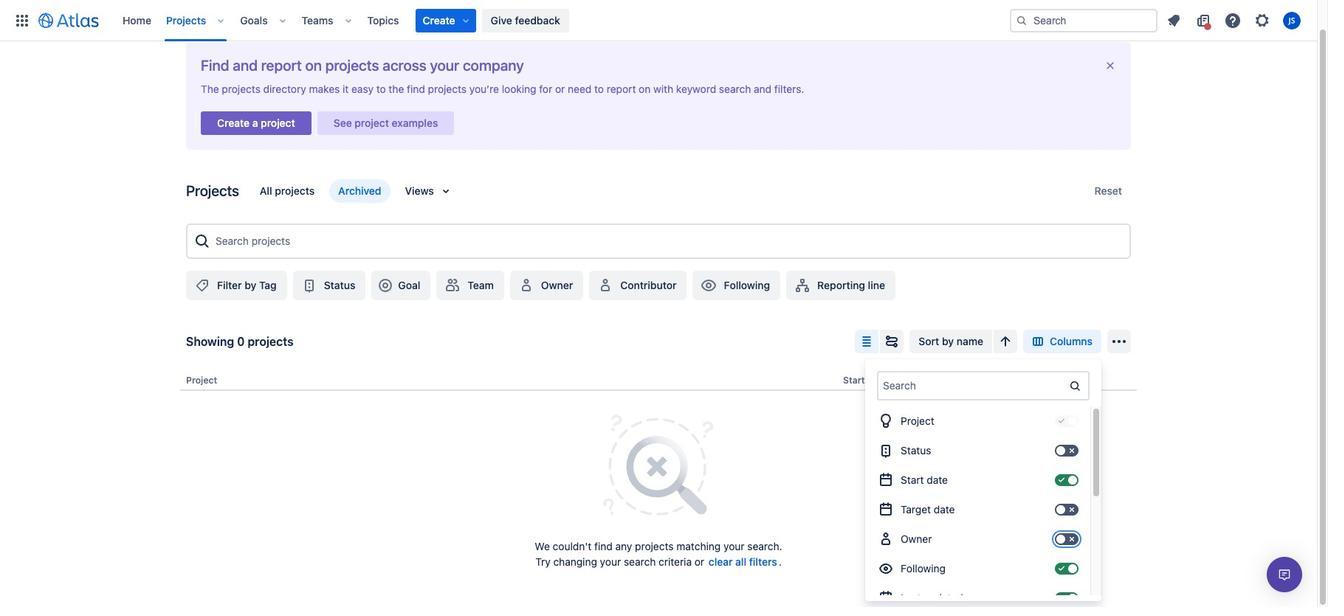 Task type: vqa. For each thing, say whether or not it's contained in the screenshot.
'previewing'
no



Task type: locate. For each thing, give the bounding box(es) containing it.
with
[[654, 83, 674, 95]]

find left any
[[595, 541, 613, 553]]

0 vertical spatial start date
[[844, 375, 887, 386]]

1 vertical spatial search
[[624, 556, 656, 569]]

start
[[844, 375, 865, 386], [901, 474, 925, 487]]

it
[[343, 83, 349, 95]]

projects
[[326, 57, 379, 74], [222, 83, 261, 95], [428, 83, 467, 95], [275, 185, 315, 197], [248, 335, 294, 349], [635, 541, 674, 553]]

create inside button
[[217, 117, 250, 129]]

by inside button
[[245, 279, 257, 292]]

more options image
[[1111, 333, 1129, 351]]

tag image
[[194, 277, 211, 295]]

start date down display as list icon
[[844, 375, 887, 386]]

1 horizontal spatial start
[[901, 474, 925, 487]]

1 vertical spatial on
[[639, 83, 651, 95]]

help image
[[1225, 11, 1243, 29]]

1 horizontal spatial find
[[595, 541, 613, 553]]

0 horizontal spatial project
[[186, 375, 217, 386]]

0 horizontal spatial to
[[377, 83, 386, 95]]

start down display as list icon
[[844, 375, 865, 386]]

you're
[[470, 83, 499, 95]]

search inside we couldn't find any projects matching your search. try changing your search criteria or clear all filters .
[[624, 556, 656, 569]]

give
[[491, 14, 513, 26]]

0 horizontal spatial project
[[261, 117, 295, 129]]

1 vertical spatial by
[[943, 335, 954, 348]]

company
[[463, 57, 524, 74]]

or right for
[[556, 83, 565, 95]]

1 vertical spatial or
[[695, 556, 705, 569]]

0 vertical spatial projects
[[166, 14, 206, 26]]

create
[[423, 14, 456, 26], [217, 117, 250, 129]]

following down 'name'
[[941, 375, 983, 386]]

report right need
[[607, 83, 636, 95]]

status right "status" icon
[[324, 279, 356, 292]]

0 vertical spatial following
[[724, 279, 771, 292]]

1 horizontal spatial by
[[943, 335, 954, 348]]

1 horizontal spatial project
[[355, 117, 389, 129]]

search
[[719, 83, 751, 95], [624, 556, 656, 569]]

0 vertical spatial updated
[[1066, 375, 1102, 386]]

team
[[468, 279, 494, 292]]

1 horizontal spatial search
[[719, 83, 751, 95]]

or
[[556, 83, 565, 95], [695, 556, 705, 569]]

last updated
[[1045, 375, 1102, 386], [901, 592, 964, 605]]

all projects button
[[251, 180, 324, 203]]

1 horizontal spatial last updated
[[1045, 375, 1102, 386]]

search down any
[[624, 556, 656, 569]]

0 vertical spatial status
[[324, 279, 356, 292]]

on
[[305, 57, 322, 74], [639, 83, 651, 95]]

0 vertical spatial start
[[844, 375, 865, 386]]

a
[[252, 117, 258, 129]]

create right topics
[[423, 14, 456, 26]]

or down matching
[[695, 556, 705, 569]]

report up directory
[[261, 57, 302, 74]]

status up target
[[901, 445, 932, 457]]

1 project from the left
[[261, 117, 295, 129]]

owner inside button
[[541, 279, 573, 292]]

projects inside button
[[275, 185, 315, 197]]

0 horizontal spatial find
[[407, 83, 425, 95]]

0 horizontal spatial your
[[430, 57, 460, 74]]

search projects image
[[194, 233, 211, 250]]

2 horizontal spatial your
[[724, 541, 745, 553]]

project right see
[[355, 117, 389, 129]]

or for criteria
[[695, 556, 705, 569]]

1 horizontal spatial to
[[595, 83, 604, 95]]

teams
[[302, 14, 334, 26]]

date down display as list icon
[[868, 375, 887, 386]]

0 vertical spatial by
[[245, 279, 257, 292]]

0 horizontal spatial or
[[556, 83, 565, 95]]

create left a at the top left of the page
[[217, 117, 250, 129]]

0 horizontal spatial by
[[245, 279, 257, 292]]

1 vertical spatial your
[[724, 541, 745, 553]]

owner
[[541, 279, 573, 292], [901, 533, 933, 546]]

1 horizontal spatial last
[[1045, 375, 1064, 386]]

topics
[[368, 14, 399, 26]]

1 horizontal spatial report
[[607, 83, 636, 95]]

the
[[201, 83, 219, 95]]

search.
[[748, 541, 783, 553]]

search image
[[1016, 14, 1028, 26]]

1 vertical spatial following
[[941, 375, 983, 386]]

find right the
[[407, 83, 425, 95]]

views button
[[396, 180, 464, 203]]

1 vertical spatial report
[[607, 83, 636, 95]]

teams link
[[297, 8, 338, 32]]

1 vertical spatial project
[[901, 415, 935, 428]]

search field down 'name'
[[879, 373, 1067, 400]]

projects up search projects image
[[186, 182, 239, 199]]

0 horizontal spatial create
[[217, 117, 250, 129]]

on left with
[[639, 83, 651, 95]]

by right sort
[[943, 335, 954, 348]]

1 vertical spatial updated
[[924, 592, 964, 605]]

columns button
[[1024, 330, 1102, 354]]

0 vertical spatial last updated
[[1045, 375, 1102, 386]]

owner button
[[510, 271, 584, 301]]

create for create
[[423, 14, 456, 26]]

project inside button
[[355, 117, 389, 129]]

1 horizontal spatial your
[[600, 556, 621, 569]]

0 horizontal spatial and
[[233, 57, 258, 74]]

projects up criteria
[[635, 541, 674, 553]]

projects right home
[[166, 14, 206, 26]]

project right a at the top left of the page
[[261, 117, 295, 129]]

and left filters.
[[754, 83, 772, 95]]

to
[[377, 83, 386, 95], [595, 83, 604, 95]]

your up all
[[724, 541, 745, 553]]

0 vertical spatial and
[[233, 57, 258, 74]]

project inside button
[[261, 117, 295, 129]]

or inside we couldn't find any projects matching your search. try changing your search criteria or clear all filters .
[[695, 556, 705, 569]]

by left tag
[[245, 279, 257, 292]]

1 vertical spatial start date
[[901, 474, 949, 487]]

your
[[430, 57, 460, 74], [724, 541, 745, 553], [600, 556, 621, 569]]

1 vertical spatial last
[[901, 592, 921, 605]]

sort by name button
[[910, 330, 993, 354]]

find
[[407, 83, 425, 95], [595, 541, 613, 553]]

your down any
[[600, 556, 621, 569]]

0 vertical spatial create
[[423, 14, 456, 26]]

1 horizontal spatial start date
[[901, 474, 949, 487]]

0 horizontal spatial last updated
[[901, 592, 964, 605]]

status
[[324, 279, 356, 292], [901, 445, 932, 457]]

by
[[245, 279, 257, 292], [943, 335, 954, 348]]

to right need
[[595, 83, 604, 95]]

0 vertical spatial on
[[305, 57, 322, 74]]

0 vertical spatial or
[[556, 83, 565, 95]]

1 horizontal spatial updated
[[1066, 375, 1102, 386]]

1 vertical spatial status
[[901, 445, 932, 457]]

0 vertical spatial project
[[186, 375, 217, 386]]

0 horizontal spatial on
[[305, 57, 322, 74]]

sort by name
[[919, 335, 984, 348]]

and right 'find'
[[233, 57, 258, 74]]

projects
[[166, 14, 206, 26], [186, 182, 239, 199]]

1 vertical spatial find
[[595, 541, 613, 553]]

all
[[736, 556, 747, 569]]

0 vertical spatial search field
[[1011, 8, 1158, 32]]

1 horizontal spatial project
[[901, 415, 935, 428]]

banner
[[0, 0, 1318, 41]]

start up target
[[901, 474, 925, 487]]

by inside dropdown button
[[943, 335, 954, 348]]

display as timeline image
[[884, 333, 902, 351]]

1 vertical spatial last updated
[[901, 592, 964, 605]]

criteria
[[659, 556, 692, 569]]

on up makes
[[305, 57, 322, 74]]

give feedback
[[491, 14, 561, 26]]

report
[[261, 57, 302, 74], [607, 83, 636, 95]]

reverse sort order image
[[997, 333, 1015, 351]]

project
[[261, 117, 295, 129], [355, 117, 389, 129]]

0 horizontal spatial report
[[261, 57, 302, 74]]

1 vertical spatial projects
[[186, 182, 239, 199]]

your right "across"
[[430, 57, 460, 74]]

Search projects field
[[211, 228, 1124, 255]]

0 vertical spatial owner
[[541, 279, 573, 292]]

projects right all on the left of page
[[275, 185, 315, 197]]

banner containing home
[[0, 0, 1318, 41]]

1 vertical spatial search field
[[879, 373, 1067, 400]]

couldn't
[[553, 541, 592, 553]]

filter by tag
[[217, 279, 277, 292]]

following right following icon
[[724, 279, 771, 292]]

close banner image
[[1105, 60, 1117, 72]]

1 horizontal spatial or
[[695, 556, 705, 569]]

0 horizontal spatial search
[[624, 556, 656, 569]]

following inside following button
[[724, 279, 771, 292]]

0 vertical spatial last
[[1045, 375, 1064, 386]]

start date up the 'target date'
[[901, 474, 949, 487]]

settings image
[[1254, 11, 1272, 29]]

goal
[[398, 279, 421, 292]]

Search field
[[1011, 8, 1158, 32], [879, 373, 1067, 400]]

status image
[[300, 277, 318, 295]]

try
[[536, 556, 551, 569]]

following
[[724, 279, 771, 292], [941, 375, 983, 386], [901, 563, 946, 575]]

team button
[[437, 271, 504, 301]]

2 project from the left
[[355, 117, 389, 129]]

see
[[334, 117, 352, 129]]

create a project
[[217, 117, 295, 129]]

0 vertical spatial your
[[430, 57, 460, 74]]

1 to from the left
[[377, 83, 386, 95]]

0 horizontal spatial owner
[[541, 279, 573, 292]]

date up the 'target date'
[[927, 474, 949, 487]]

following image
[[701, 277, 718, 295]]

1 vertical spatial and
[[754, 83, 772, 95]]

updated
[[1066, 375, 1102, 386], [924, 592, 964, 605]]

search field up close banner image
[[1011, 8, 1158, 32]]

switch to... image
[[13, 11, 31, 29]]

1 horizontal spatial create
[[423, 14, 456, 26]]

search right keyword
[[719, 83, 751, 95]]

following down the 'target date'
[[901, 563, 946, 575]]

create inside popup button
[[423, 14, 456, 26]]

0 horizontal spatial status
[[324, 279, 356, 292]]

last
[[1045, 375, 1064, 386], [901, 592, 921, 605]]

1 vertical spatial create
[[217, 117, 250, 129]]

any
[[616, 541, 633, 553]]

date
[[868, 375, 887, 386], [927, 474, 949, 487], [934, 504, 956, 516]]

to left the
[[377, 83, 386, 95]]

and
[[233, 57, 258, 74], [754, 83, 772, 95]]

0 horizontal spatial updated
[[924, 592, 964, 605]]

1 horizontal spatial owner
[[901, 533, 933, 546]]

across
[[383, 57, 427, 74]]

0 vertical spatial report
[[261, 57, 302, 74]]

feedback
[[515, 14, 561, 26]]

date right target
[[934, 504, 956, 516]]

0 horizontal spatial last
[[901, 592, 921, 605]]



Task type: describe. For each thing, give the bounding box(es) containing it.
tag
[[259, 279, 277, 292]]

status inside status button
[[324, 279, 356, 292]]

create for create a project
[[217, 117, 250, 129]]

1 vertical spatial owner
[[901, 533, 933, 546]]

create button
[[416, 8, 476, 32]]

sort
[[919, 335, 940, 348]]

find inside we couldn't find any projects matching your search. try changing your search criteria or clear all filters .
[[595, 541, 613, 553]]

your for company
[[430, 57, 460, 74]]

all
[[260, 185, 272, 197]]

contributor button
[[590, 271, 687, 301]]

0 horizontal spatial start
[[844, 375, 865, 386]]

the
[[389, 83, 404, 95]]

showing 0 projects
[[186, 335, 294, 349]]

archived
[[338, 185, 382, 197]]

home link
[[118, 8, 156, 32]]

reporting line button
[[787, 271, 896, 301]]

showing
[[186, 335, 234, 349]]

reset
[[1095, 185, 1123, 197]]

status button
[[293, 271, 366, 301]]

goals link
[[236, 8, 272, 32]]

projects inside the top element
[[166, 14, 206, 26]]

your for search.
[[724, 541, 745, 553]]

reporting
[[818, 279, 866, 292]]

0 vertical spatial find
[[407, 83, 425, 95]]

goal button
[[372, 271, 431, 301]]

see project examples
[[334, 117, 438, 129]]

need
[[568, 83, 592, 95]]

columns
[[1050, 335, 1093, 348]]

open intercom messenger image
[[1277, 567, 1294, 584]]

goals
[[240, 14, 268, 26]]

keyword
[[677, 83, 717, 95]]

0 vertical spatial date
[[868, 375, 887, 386]]

matching
[[677, 541, 721, 553]]

views
[[405, 185, 434, 197]]

search field inside banner
[[1011, 8, 1158, 32]]

reset button
[[1086, 180, 1132, 203]]

clear all filters button
[[708, 555, 779, 573]]

1 horizontal spatial and
[[754, 83, 772, 95]]

archived button
[[330, 180, 390, 203]]

.
[[779, 556, 782, 569]]

0 vertical spatial search
[[719, 83, 751, 95]]

projects right the
[[222, 83, 261, 95]]

target
[[901, 504, 932, 516]]

filters.
[[775, 83, 805, 95]]

by for sort
[[943, 335, 954, 348]]

give feedback button
[[482, 8, 569, 32]]

directory
[[263, 83, 306, 95]]

projects link
[[162, 8, 211, 32]]

name
[[957, 335, 984, 348]]

projects up it
[[326, 57, 379, 74]]

top element
[[9, 0, 1011, 41]]

1 vertical spatial date
[[927, 474, 949, 487]]

makes
[[309, 83, 340, 95]]

2 to from the left
[[595, 83, 604, 95]]

0 horizontal spatial start date
[[844, 375, 887, 386]]

looking
[[502, 83, 537, 95]]

following button
[[693, 271, 781, 301]]

projects inside we couldn't find any projects matching your search. try changing your search criteria or clear all filters .
[[635, 541, 674, 553]]

by for filter
[[245, 279, 257, 292]]

easy
[[352, 83, 374, 95]]

projects right 0
[[248, 335, 294, 349]]

see project examples button
[[317, 107, 455, 140]]

filters
[[750, 556, 778, 569]]

0
[[237, 335, 245, 349]]

examples
[[392, 117, 438, 129]]

display as list image
[[859, 333, 876, 351]]

2 vertical spatial date
[[934, 504, 956, 516]]

or for for
[[556, 83, 565, 95]]

2 vertical spatial following
[[901, 563, 946, 575]]

create a project button
[[201, 107, 312, 140]]

we
[[535, 541, 550, 553]]

topics link
[[363, 8, 404, 32]]

for
[[539, 83, 553, 95]]

projects left you're
[[428, 83, 467, 95]]

1 horizontal spatial status
[[901, 445, 932, 457]]

home
[[123, 14, 151, 26]]

notifications image
[[1166, 11, 1183, 29]]

1 vertical spatial start
[[901, 474, 925, 487]]

find
[[201, 57, 229, 74]]

filter
[[217, 279, 242, 292]]

we couldn't find any projects matching your search. try changing your search criteria or clear all filters .
[[535, 541, 783, 569]]

clear
[[709, 556, 733, 569]]

changing
[[554, 556, 598, 569]]

reporting line
[[818, 279, 886, 292]]

2 vertical spatial your
[[600, 556, 621, 569]]

find and report on projects across your company
[[201, 57, 524, 74]]

contributor
[[621, 279, 677, 292]]

account image
[[1284, 11, 1302, 29]]

filter by tag button
[[186, 271, 287, 301]]

target date
[[901, 504, 956, 516]]

line
[[868, 279, 886, 292]]

the projects directory makes it easy to the find projects you're looking for or need to report on with keyword search and filters.
[[201, 83, 805, 95]]

all projects
[[260, 185, 315, 197]]

1 horizontal spatial on
[[639, 83, 651, 95]]



